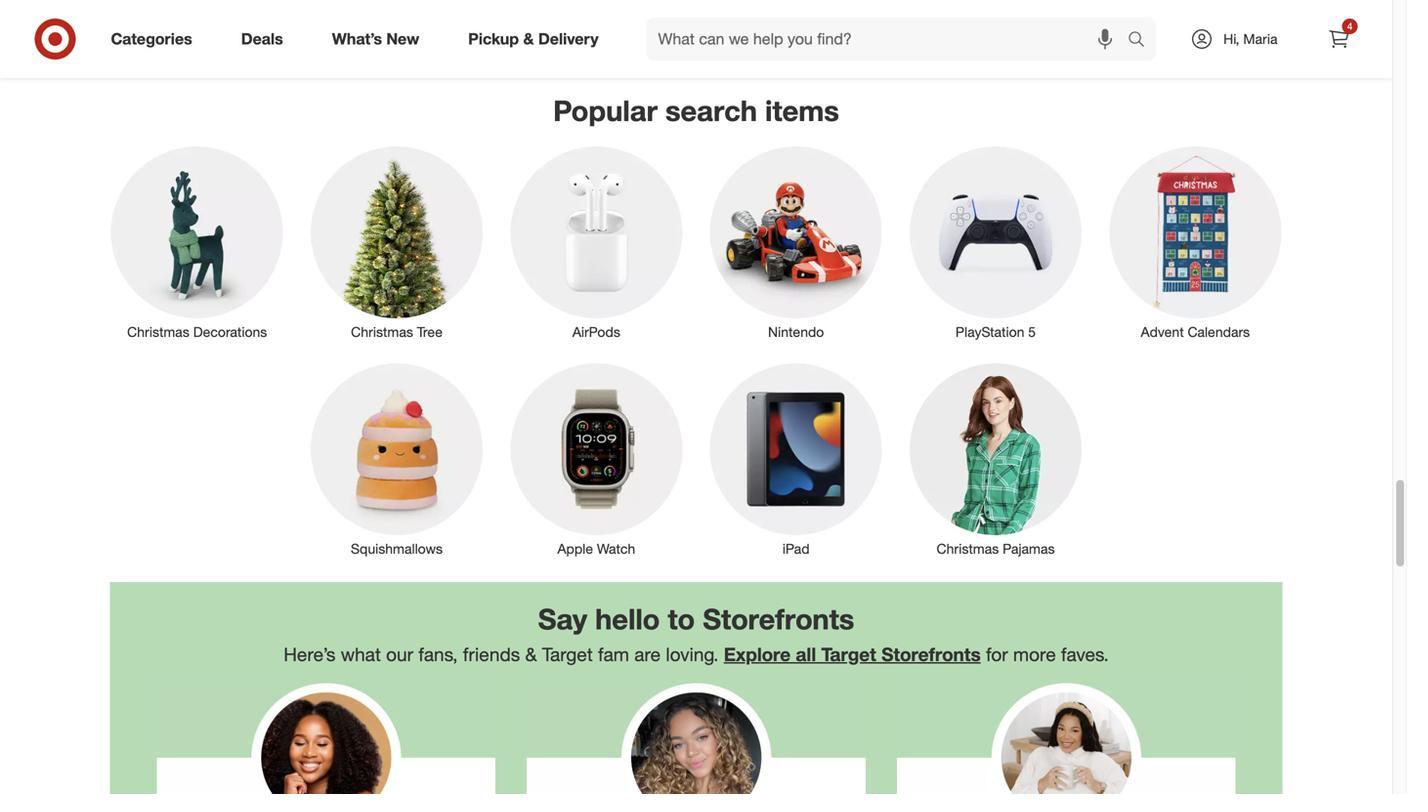 Task type: describe. For each thing, give the bounding box(es) containing it.
apple watch link
[[497, 360, 697, 559]]

nintendo
[[769, 324, 825, 341]]

christmas for christmas pajamas
[[937, 541, 1000, 558]]

search button
[[1120, 18, 1167, 65]]

add to cart for third add to cart "button" from right
[[385, 20, 448, 34]]

playstation
[[956, 324, 1025, 341]]

maria
[[1244, 30, 1278, 47]]

categories
[[111, 29, 192, 48]]

1 horizontal spatial search
[[1120, 31, 1167, 50]]

deals link
[[225, 18, 308, 61]]

0 vertical spatial &
[[524, 29, 534, 48]]

add to cart for first add to cart "button" from left
[[192, 20, 255, 34]]

& inside say hello to storefronts here's what our fans, friends & target fam are loving. explore all target storefronts for more faves.
[[526, 644, 537, 666]]

hi,
[[1224, 30, 1240, 47]]

deals
[[241, 29, 283, 48]]

for
[[987, 644, 1009, 666]]

pickup & delivery
[[468, 29, 599, 48]]

0 vertical spatial storefronts
[[703, 602, 855, 637]]

fans,
[[419, 644, 458, 666]]

popular search items
[[554, 94, 840, 128]]

ipad link
[[697, 360, 896, 559]]

popular
[[554, 94, 658, 128]]

4
[[1348, 20, 1354, 32]]

christmas tree
[[351, 324, 443, 341]]

to up items
[[796, 20, 807, 34]]

playstation 5
[[956, 324, 1036, 341]]

explore all target storefronts link
[[724, 644, 981, 666]]

christmas tree link
[[297, 143, 497, 342]]

christmas decorations link
[[97, 143, 297, 342]]

to left deals
[[218, 20, 229, 34]]

here's
[[284, 644, 336, 666]]

to right what's
[[411, 20, 422, 34]]

1 add from the left
[[192, 20, 215, 34]]

pajamas
[[1003, 541, 1055, 558]]

3 add from the left
[[770, 20, 793, 34]]

what's new link
[[316, 18, 444, 61]]

carousel region
[[110, 0, 1283, 78]]

watch
[[597, 541, 636, 558]]

advent calendars link
[[1096, 143, 1296, 342]]

christmas for christmas tree
[[351, 324, 413, 341]]

2 add to cart button from the left
[[338, 11, 495, 43]]

what
[[341, 644, 381, 666]]

hi, maria
[[1224, 30, 1278, 47]]

airpods link
[[497, 143, 697, 342]]

cart for third add to cart "button"
[[810, 20, 833, 34]]

christmas pajamas
[[937, 541, 1055, 558]]

are
[[635, 644, 661, 666]]

4 add to cart button from the left
[[1108, 11, 1266, 43]]

1 horizontal spatial storefronts
[[882, 644, 981, 666]]

tree
[[417, 324, 443, 341]]

squishmallows
[[351, 541, 443, 558]]

3 add to cart button from the left
[[723, 11, 880, 43]]

4 link
[[1319, 18, 1362, 61]]

cart for 1st add to cart "button" from right
[[1196, 20, 1218, 34]]



Task type: locate. For each thing, give the bounding box(es) containing it.
christmas left pajamas
[[937, 541, 1000, 558]]

1 add to cart from the left
[[192, 20, 255, 34]]

0 horizontal spatial search
[[666, 94, 758, 128]]

add left hi,
[[1156, 20, 1178, 34]]

storefronts up explore
[[703, 602, 855, 637]]

cart
[[232, 20, 255, 34], [425, 20, 448, 34], [810, 20, 833, 34], [1196, 20, 1218, 34]]

& right the pickup
[[524, 29, 534, 48]]

delivery
[[539, 29, 599, 48]]

1 vertical spatial storefronts
[[882, 644, 981, 666]]

target right all
[[822, 644, 877, 666]]

4 add to cart from the left
[[1156, 20, 1218, 34]]

4 add from the left
[[1156, 20, 1178, 34]]

add to cart up items
[[770, 20, 833, 34]]

0 horizontal spatial target
[[542, 644, 593, 666]]

say hello to storefronts here's what our fans, friends & target fam are loving. explore all target storefronts for more faves.
[[284, 602, 1110, 666]]

target down say
[[542, 644, 593, 666]]

items
[[766, 94, 840, 128]]

christmas for christmas decorations
[[127, 324, 190, 341]]

5
[[1029, 324, 1036, 341]]

What can we help you find? suggestions appear below search field
[[647, 18, 1133, 61]]

cart right categories link
[[232, 20, 255, 34]]

&
[[524, 29, 534, 48], [526, 644, 537, 666]]

christmas left tree
[[351, 324, 413, 341]]

advent
[[1142, 324, 1185, 341]]

what's
[[332, 29, 382, 48]]

nintendo link
[[697, 143, 896, 342]]

christmas decorations
[[127, 324, 267, 341]]

storefronts
[[703, 602, 855, 637], [882, 644, 981, 666]]

1 vertical spatial search
[[666, 94, 758, 128]]

squishmallows link
[[297, 360, 497, 559]]

pickup & delivery link
[[452, 18, 623, 61]]

hello
[[596, 602, 660, 637]]

christmas pajamas link
[[896, 360, 1096, 559]]

our
[[386, 644, 414, 666]]

cart for third add to cart "button" from right
[[425, 20, 448, 34]]

new
[[387, 29, 420, 48]]

add to cart left hi,
[[1156, 20, 1218, 34]]

add to cart right the categories
[[192, 20, 255, 34]]

explore
[[724, 644, 791, 666]]

fam
[[598, 644, 630, 666]]

christmas left decorations
[[127, 324, 190, 341]]

1 target from the left
[[542, 644, 593, 666]]

to
[[218, 20, 229, 34], [411, 20, 422, 34], [796, 20, 807, 34], [1181, 20, 1192, 34], [668, 602, 695, 637]]

say
[[538, 602, 588, 637]]

3 cart from the left
[[810, 20, 833, 34]]

add to cart for 1st add to cart "button" from right
[[1156, 20, 1218, 34]]

cart right new
[[425, 20, 448, 34]]

add to cart
[[192, 20, 255, 34], [385, 20, 448, 34], [770, 20, 833, 34], [1156, 20, 1218, 34]]

loving.
[[666, 644, 719, 666]]

2 horizontal spatial christmas
[[937, 541, 1000, 558]]

add right what's
[[385, 20, 407, 34]]

search
[[1120, 31, 1167, 50], [666, 94, 758, 128]]

christmas
[[127, 324, 190, 341], [351, 324, 413, 341], [937, 541, 1000, 558]]

apple watch
[[558, 541, 636, 558]]

cart up items
[[810, 20, 833, 34]]

2 cart from the left
[[425, 20, 448, 34]]

2 add to cart from the left
[[385, 20, 448, 34]]

airpods
[[573, 324, 621, 341]]

all
[[796, 644, 817, 666]]

cart for first add to cart "button" from left
[[232, 20, 255, 34]]

calendars
[[1188, 324, 1251, 341]]

0 horizontal spatial storefronts
[[703, 602, 855, 637]]

categories link
[[94, 18, 217, 61]]

decorations
[[193, 324, 267, 341]]

faves.
[[1062, 644, 1110, 666]]

playstation 5 link
[[896, 143, 1096, 342]]

1 cart from the left
[[232, 20, 255, 34]]

to up loving.
[[668, 602, 695, 637]]

1 horizontal spatial target
[[822, 644, 877, 666]]

0 horizontal spatial christmas
[[127, 324, 190, 341]]

search left hi,
[[1120, 31, 1167, 50]]

apple
[[558, 541, 593, 558]]

search down carousel region at the top
[[666, 94, 758, 128]]

2 add from the left
[[385, 20, 407, 34]]

add to cart for third add to cart "button"
[[770, 20, 833, 34]]

0 vertical spatial search
[[1120, 31, 1167, 50]]

4 cart from the left
[[1196, 20, 1218, 34]]

cart left hi,
[[1196, 20, 1218, 34]]

add to cart right what's
[[385, 20, 448, 34]]

& right the friends on the bottom left of page
[[526, 644, 537, 666]]

1 vertical spatial &
[[526, 644, 537, 666]]

2 target from the left
[[822, 644, 877, 666]]

what's new
[[332, 29, 420, 48]]

advent calendars
[[1142, 324, 1251, 341]]

to inside say hello to storefronts here's what our fans, friends & target fam are loving. explore all target storefronts for more faves.
[[668, 602, 695, 637]]

1 horizontal spatial christmas
[[351, 324, 413, 341]]

1 add to cart button from the left
[[145, 11, 303, 43]]

add
[[192, 20, 215, 34], [385, 20, 407, 34], [770, 20, 793, 34], [1156, 20, 1178, 34]]

to right the search button
[[1181, 20, 1192, 34]]

3 add to cart from the left
[[770, 20, 833, 34]]

storefronts left for
[[882, 644, 981, 666]]

target
[[542, 644, 593, 666], [822, 644, 877, 666]]

more
[[1014, 644, 1057, 666]]

add to cart button
[[145, 11, 303, 43], [338, 11, 495, 43], [723, 11, 880, 43], [1108, 11, 1266, 43]]

add up items
[[770, 20, 793, 34]]

pickup
[[468, 29, 519, 48]]

friends
[[463, 644, 520, 666]]

add right the categories
[[192, 20, 215, 34]]

ipad
[[783, 541, 810, 558]]



Task type: vqa. For each thing, say whether or not it's contained in the screenshot.
more
yes



